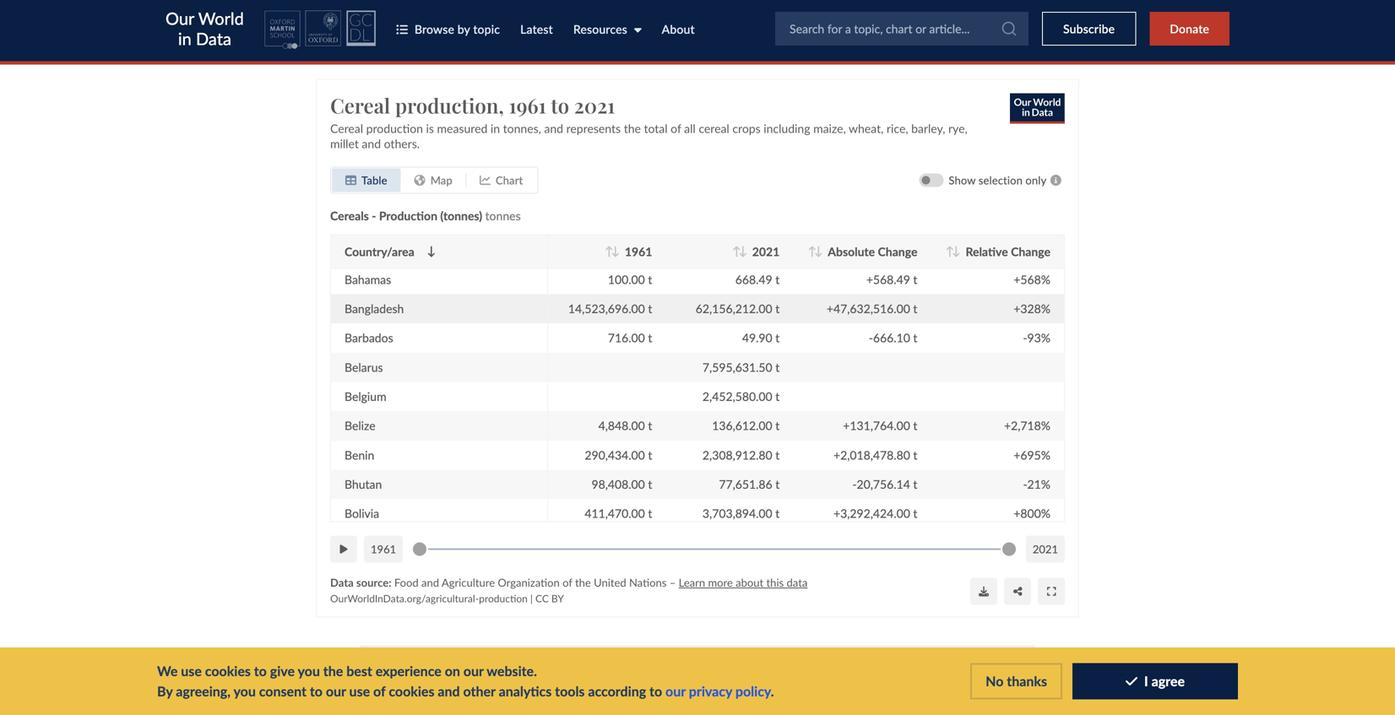 Task type: vqa. For each thing, say whether or not it's contained in the screenshot.


Task type: describe. For each thing, give the bounding box(es) containing it.
to right according
[[650, 683, 662, 700]]

resources
[[574, 22, 628, 37]]

tools
[[555, 683, 585, 700]]

+568.49 t
[[867, 272, 918, 287]]

download image
[[979, 587, 989, 597]]

is
[[426, 121, 434, 135]]

subscribe button
[[1043, 12, 1137, 46]]

bahamas
[[345, 272, 391, 287]]

research
[[501, 670, 577, 694]]

absolute change
[[828, 244, 918, 259]]

we use cookies to give you the best experience on our website. by agreeing, you consent to our use of cookies and other analytics tools according to our privacy policy .
[[157, 663, 774, 700]]

agreeing,
[[176, 683, 231, 700]]

100.00 t
[[608, 272, 653, 287]]

related research and data
[[427, 670, 660, 694]]

donate
[[1170, 22, 1210, 36]]

and right research
[[582, 670, 615, 694]]

cereal
[[699, 121, 730, 135]]

best
[[347, 663, 372, 680]]

absolute
[[828, 244, 875, 259]]

and up ourworldindata.org/agricultural-production 'link'
[[422, 576, 439, 590]]

donate link
[[1150, 12, 1230, 46]]

arrow up long image for absolute change
[[808, 246, 817, 257]]

(tonnes)
[[441, 208, 483, 223]]

others.
[[384, 136, 420, 151]]

–
[[670, 576, 676, 590]]

on
[[445, 663, 460, 680]]

rye,
[[949, 121, 968, 135]]

and right tonnes,
[[544, 121, 564, 135]]

21%
[[1028, 477, 1051, 492]]

- right cereals
[[372, 208, 376, 223]]

arrow up long image for 1961
[[605, 246, 613, 257]]

chart link
[[466, 168, 537, 192]]

cc
[[536, 593, 549, 605]]

in inside our world in data
[[178, 29, 192, 49]]

1 vertical spatial you
[[234, 683, 256, 700]]

i agree
[[1145, 673, 1185, 690]]

change for relative change
[[1011, 244, 1051, 259]]

- for -20,756.14 t
[[853, 477, 857, 492]]

arrow up long image
[[946, 246, 954, 257]]

our
[[166, 8, 194, 29]]

14,523,696.00 t
[[569, 302, 653, 316]]

1 vertical spatial 1961
[[625, 244, 653, 259]]

selection
[[979, 173, 1023, 187]]

global change data lab logo image
[[346, 11, 376, 46]]

represents
[[567, 121, 621, 135]]

4,848.00 t
[[599, 419, 653, 433]]

1 vertical spatial cookies
[[389, 683, 435, 700]]

666.10 t
[[874, 331, 918, 345]]

chart
[[496, 173, 523, 187]]

relative change
[[966, 244, 1051, 259]]

- for -21%
[[1023, 477, 1028, 492]]

website.
[[487, 663, 537, 680]]

nations
[[629, 576, 667, 590]]

more
[[708, 576, 733, 590]]

privacy
[[689, 683, 732, 700]]

1 horizontal spatial our
[[464, 663, 484, 680]]

290,434.00 t
[[585, 448, 653, 462]]

show selection only
[[949, 173, 1047, 187]]

+568%
[[1014, 272, 1051, 287]]

0 vertical spatial use
[[181, 663, 202, 680]]

2 horizontal spatial our
[[666, 683, 686, 700]]

93%
[[1028, 331, 1051, 345]]

20,756.14 t
[[857, 477, 918, 492]]

1 horizontal spatial of
[[563, 576, 573, 590]]

united
[[594, 576, 627, 590]]

1 vertical spatial data
[[620, 670, 660, 694]]

by
[[552, 593, 564, 605]]

caret down image
[[634, 24, 642, 35]]

1 horizontal spatial 2021
[[753, 244, 780, 259]]

to inside cereal production, 1961 to 2021 cereal production is measured in tonnes, and represents the total of all cereal crops including maize, wheat, rice, barley, rye, millet and others.
[[551, 92, 569, 119]]

arrow up long image for 2021
[[733, 246, 741, 257]]

98,408.00 t
[[592, 477, 653, 492]]

this
[[767, 576, 784, 590]]

+131,764.00 t
[[843, 419, 918, 433]]

we
[[157, 663, 178, 680]]

bolivia
[[345, 507, 379, 521]]

wheat,
[[849, 121, 884, 135]]

2,452,580.00 t
[[703, 389, 780, 404]]

map
[[431, 173, 453, 187]]

Search for a topic, chart or article... search field
[[790, 10, 1002, 47]]

resources button
[[574, 20, 642, 38]]

food
[[394, 576, 419, 590]]

agree
[[1152, 673, 1185, 690]]

check image
[[1126, 675, 1138, 688]]

cereals - production (tonnes) tonnes
[[330, 208, 521, 223]]

cc by link
[[536, 593, 564, 605]]

barbados
[[345, 331, 393, 345]]

arrow down long image
[[739, 246, 748, 257]]

i
[[1145, 673, 1149, 690]]

belize
[[345, 419, 376, 433]]

browse by topic button
[[396, 20, 500, 38]]

+800%
[[1014, 507, 1051, 521]]

table image
[[346, 175, 357, 186]]

+2,718%
[[1005, 419, 1051, 433]]

1 arrow down long image from the left
[[427, 246, 436, 257]]

crops
[[733, 121, 761, 135]]

about
[[736, 576, 764, 590]]

the inside we use cookies to give you the best experience on our website. by agreeing, you consent to our use of cookies and other analytics tools according to our privacy policy .
[[323, 663, 343, 680]]

oxford martin school logo image
[[264, 11, 341, 49]]

barley,
[[912, 121, 946, 135]]

0 horizontal spatial 1961
[[371, 543, 396, 556]]

716.00 t
[[608, 331, 653, 345]]

analytics
[[499, 683, 552, 700]]

table link
[[332, 168, 401, 192]]

cereals
[[330, 208, 369, 223]]

- for -666.10 t
[[869, 331, 874, 345]]

|
[[530, 593, 533, 605]]

latest link
[[521, 22, 553, 37]]



Task type: locate. For each thing, give the bounding box(es) containing it.
0 horizontal spatial you
[[234, 683, 256, 700]]

all
[[684, 121, 696, 135]]

related
[[427, 670, 496, 694]]

-93%
[[1023, 331, 1051, 345]]

arrow down long image for absolute change
[[815, 246, 823, 257]]

tonnes,
[[503, 121, 541, 135]]

1 horizontal spatial in
[[491, 121, 500, 135]]

to up represents
[[551, 92, 569, 119]]

change up +568.49 t
[[878, 244, 918, 259]]

0 horizontal spatial 2021
[[574, 92, 615, 119]]

arrow up long image left absolute on the top of the page
[[808, 246, 817, 257]]

consent
[[259, 683, 307, 700]]

of inside we use cookies to give you the best experience on our website. by agreeing, you consent to our use of cookies and other analytics tools according to our privacy policy .
[[373, 683, 386, 700]]

and inside we use cookies to give you the best experience on our website. by agreeing, you consent to our use of cookies and other analytics tools according to our privacy policy .
[[438, 683, 460, 700]]

and
[[544, 121, 564, 135], [362, 136, 381, 151], [422, 576, 439, 590], [582, 670, 615, 694], [438, 683, 460, 700]]

cereal
[[330, 92, 390, 119], [330, 121, 363, 135]]

rice,
[[887, 121, 909, 135]]

0 vertical spatial of
[[671, 121, 681, 135]]

0 horizontal spatial arrow up long image
[[605, 246, 613, 257]]

1 horizontal spatial cookies
[[389, 683, 435, 700]]

1 horizontal spatial you
[[298, 663, 320, 680]]

in
[[178, 29, 192, 49], [491, 121, 500, 135]]

arrow down long image for 1961
[[612, 246, 620, 257]]

0 horizontal spatial data
[[620, 670, 660, 694]]

2021 inside cereal production, 1961 to 2021 cereal production is measured in tonnes, and represents the total of all cereal crops including maize, wheat, rice, barley, rye, millet and others.
[[574, 92, 615, 119]]

subscribe
[[1064, 22, 1115, 36]]

change up +568%
[[1011, 244, 1051, 259]]

1 vertical spatial cereal
[[330, 121, 363, 135]]

ourworldindata.org/agricultural-production | cc by
[[330, 593, 564, 605]]

cookies down experience
[[389, 683, 435, 700]]

3 arrow down long image from the left
[[815, 246, 823, 257]]

bangladesh
[[345, 302, 404, 316]]

- down +328%
[[1023, 331, 1028, 345]]

1 vertical spatial production
[[479, 593, 528, 605]]

0 vertical spatial cereal
[[330, 92, 390, 119]]

to
[[551, 92, 569, 119], [254, 663, 267, 680], [310, 683, 323, 700], [650, 683, 662, 700]]

1 cereal from the top
[[330, 92, 390, 119]]

0 vertical spatial the
[[624, 121, 641, 135]]

ourworldindata.org/agricultural-
[[330, 593, 479, 605]]

2 arrow down long image from the left
[[612, 246, 620, 257]]

2 cereal from the top
[[330, 121, 363, 135]]

77,651.86 t
[[719, 477, 780, 492]]

3,258,169.50 t
[[703, 243, 780, 257]]

0 horizontal spatial in
[[178, 29, 192, 49]]

the left total
[[624, 121, 641, 135]]

data right tools
[[620, 670, 660, 694]]

total
[[644, 121, 668, 135]]

belgium
[[345, 389, 387, 404]]

list ul image
[[396, 24, 408, 35]]

circle info image
[[1047, 175, 1065, 186]]

to right consent
[[310, 683, 323, 700]]

1 horizontal spatial change
[[1011, 244, 1051, 259]]

0 vertical spatial data
[[787, 576, 808, 590]]

None search field
[[776, 10, 1029, 47]]

the left united
[[575, 576, 591, 590]]

1961 up source:
[[371, 543, 396, 556]]

0 vertical spatial you
[[298, 663, 320, 680]]

earth americas image
[[415, 175, 426, 186]]

arrow down long image left 'relative'
[[953, 246, 961, 257]]

2 horizontal spatial 1961
[[625, 244, 653, 259]]

production,
[[395, 92, 504, 119]]

- for -93%
[[1023, 331, 1028, 345]]

1961 inside cereal production, 1961 to 2021 cereal production is measured in tonnes, and represents the total of all cereal crops including maize, wheat, rice, barley, rye, millet and others.
[[509, 92, 546, 119]]

use up "agreeing,"
[[181, 663, 202, 680]]

1 arrow up long image from the left
[[605, 246, 613, 257]]

1 vertical spatial the
[[575, 576, 591, 590]]

table
[[362, 173, 388, 187]]

arrow down long image up 100.00 t
[[612, 246, 620, 257]]

of down experience
[[373, 683, 386, 700]]

arrow up long image up 100.00 t
[[605, 246, 613, 257]]

1 horizontal spatial the
[[575, 576, 591, 590]]

4 arrow down long image from the left
[[953, 246, 961, 257]]

give
[[270, 663, 295, 680]]

- down the +2,018,478.80 t
[[853, 477, 857, 492]]

maize,
[[814, 121, 846, 135]]

the inside cereal production, 1961 to 2021 cereal production is measured in tonnes, and represents the total of all cereal crops including maize, wheat, rice, barley, rye, millet and others.
[[624, 121, 641, 135]]

data left source:
[[330, 576, 354, 590]]

1961 up 100.00 t
[[625, 244, 653, 259]]

data right the our
[[196, 29, 231, 49]]

cookies
[[205, 663, 251, 680], [389, 683, 435, 700]]

- down +47,632,516.00 t
[[869, 331, 874, 345]]

- up +800%
[[1023, 477, 1028, 492]]

browse
[[415, 22, 455, 37]]

latest
[[521, 22, 553, 37]]

1 vertical spatial data
[[330, 576, 354, 590]]

0 horizontal spatial cookies
[[205, 663, 251, 680]]

data
[[196, 29, 231, 49], [330, 576, 354, 590]]

1 horizontal spatial data
[[330, 576, 354, 590]]

+328%
[[1014, 302, 1051, 316]]

arrow down long image down cereals - production (tonnes) tonnes
[[427, 246, 436, 257]]

2 horizontal spatial of
[[671, 121, 681, 135]]

world
[[198, 8, 244, 29]]

1 vertical spatial of
[[563, 576, 573, 590]]

0 vertical spatial 1961
[[509, 92, 546, 119]]

in inside cereal production, 1961 to 2021 cereal production is measured in tonnes, and represents the total of all cereal crops including maize, wheat, rice, barley, rye, millet and others.
[[491, 121, 500, 135]]

-20,756.14 t
[[853, 477, 918, 492]]

the
[[624, 121, 641, 135], [575, 576, 591, 590], [323, 663, 343, 680]]

1 vertical spatial use
[[349, 683, 370, 700]]

1 vertical spatial 2021
[[753, 244, 780, 259]]

our right consent
[[326, 683, 346, 700]]

1 horizontal spatial arrow up long image
[[733, 246, 741, 257]]

0 horizontal spatial the
[[323, 663, 343, 680]]

of inside cereal production, 1961 to 2021 cereal production is measured in tonnes, and represents the total of all cereal crops including maize, wheat, rice, barley, rye, millet and others.
[[671, 121, 681, 135]]

source:
[[356, 576, 392, 590]]

2 horizontal spatial 2021
[[1033, 543, 1059, 556]]

only
[[1026, 173, 1047, 187]]

arrow up long image up '668.49 t'
[[733, 246, 741, 257]]

2 horizontal spatial the
[[624, 121, 641, 135]]

1 horizontal spatial 1961
[[509, 92, 546, 119]]

arrow up long image
[[605, 246, 613, 257], [733, 246, 741, 257], [808, 246, 817, 257]]

1 vertical spatial in
[[491, 121, 500, 135]]

-21%
[[1023, 477, 1051, 492]]

share nodes image
[[1014, 587, 1022, 597]]

in left tonnes,
[[491, 121, 500, 135]]

0 horizontal spatial our
[[326, 683, 346, 700]]

including
[[764, 121, 811, 135]]

benin
[[345, 448, 375, 462]]

production
[[379, 208, 438, 223]]

0 horizontal spatial production
[[366, 121, 423, 135]]

1 horizontal spatial production
[[479, 593, 528, 605]]

chart line image
[[480, 175, 491, 186]]

according
[[588, 683, 646, 700]]

other
[[463, 683, 496, 700]]

+695%
[[1014, 448, 1051, 462]]

cookies up "agreeing,"
[[205, 663, 251, 680]]

no thanks button
[[971, 664, 1063, 700]]

organization
[[498, 576, 560, 590]]

expand image
[[1047, 587, 1056, 597]]

1961 up tonnes,
[[509, 92, 546, 119]]

0 vertical spatial production
[[366, 121, 423, 135]]

136,612.00 t
[[712, 419, 780, 433]]

relative
[[966, 244, 1008, 259]]

2 change from the left
[[1011, 244, 1051, 259]]

1 horizontal spatial data
[[787, 576, 808, 590]]

2021 down +800%
[[1033, 543, 1059, 556]]

our privacy policy link
[[666, 683, 771, 700]]

2021 up represents
[[574, 92, 615, 119]]

our right on on the bottom of the page
[[464, 663, 484, 680]]

arrow down long image left absolute on the top of the page
[[815, 246, 823, 257]]

you right give
[[298, 663, 320, 680]]

no
[[986, 673, 1004, 690]]

use down best
[[349, 683, 370, 700]]

+2,018,478.80 t
[[834, 448, 918, 462]]

change for absolute change
[[878, 244, 918, 259]]

and down on on the bottom of the page
[[438, 683, 460, 700]]

you left consent
[[234, 683, 256, 700]]

production inside cereal production, 1961 to 2021 cereal production is measured in tonnes, and represents the total of all cereal crops including maize, wheat, rice, barley, rye, millet and others.
[[366, 121, 423, 135]]

668.49 t
[[736, 272, 780, 287]]

country/area
[[345, 244, 415, 259]]

-
[[372, 208, 376, 223], [869, 331, 874, 345], [1023, 331, 1028, 345], [853, 477, 857, 492], [1023, 477, 1028, 492]]

0 horizontal spatial data
[[196, 29, 231, 49]]

map link
[[401, 168, 466, 192]]

0 vertical spatial in
[[178, 29, 192, 49]]

browse by topic
[[415, 22, 500, 37]]

change
[[878, 244, 918, 259], [1011, 244, 1051, 259]]

arrow down long image
[[427, 246, 436, 257], [612, 246, 620, 257], [815, 246, 823, 257], [953, 246, 961, 257]]

about link
[[662, 22, 695, 37]]

2 vertical spatial 1961
[[371, 543, 396, 556]]

learn
[[679, 576, 706, 590]]

learn more about this data link
[[679, 576, 808, 590]]

3 arrow up long image from the left
[[808, 246, 817, 257]]

show
[[949, 173, 976, 187]]

of up by at the left bottom of page
[[563, 576, 573, 590]]

0 horizontal spatial of
[[373, 683, 386, 700]]

0 vertical spatial cookies
[[205, 663, 251, 680]]

arrow down long image for relative change
[[953, 246, 961, 257]]

3,703,894.00 t
[[703, 507, 780, 521]]

None field
[[776, 10, 1029, 47]]

production left | at left bottom
[[479, 593, 528, 605]]

you
[[298, 663, 320, 680], [234, 683, 256, 700]]

2 vertical spatial 2021
[[1033, 543, 1059, 556]]

0 horizontal spatial use
[[181, 663, 202, 680]]

2 horizontal spatial arrow up long image
[[808, 246, 817, 257]]

2 vertical spatial the
[[323, 663, 343, 680]]

0 horizontal spatial change
[[878, 244, 918, 259]]

+47,632,516.00 t
[[827, 302, 918, 316]]

1 change from the left
[[878, 244, 918, 259]]

2 vertical spatial of
[[373, 683, 386, 700]]

data inside our world in data
[[196, 29, 231, 49]]

cereal production, 1961 to 2021 cereal production is measured in tonnes, and represents the total of all cereal crops including maize, wheat, rice, barley, rye, millet and others.
[[330, 92, 968, 151]]

to left give
[[254, 663, 267, 680]]

and right millet
[[362, 136, 381, 151]]

0 vertical spatial data
[[196, 29, 231, 49]]

belarus
[[345, 360, 383, 375]]

experience
[[376, 663, 442, 680]]

2021 right arrow down long icon
[[753, 244, 780, 259]]

of left 'all'
[[671, 121, 681, 135]]

0 vertical spatial 2021
[[574, 92, 615, 119]]

2 arrow up long image from the left
[[733, 246, 741, 257]]

1 horizontal spatial use
[[349, 683, 370, 700]]

our left privacy
[[666, 683, 686, 700]]

+3,292,424.00 t
[[834, 507, 918, 521]]

the left best
[[323, 663, 343, 680]]

policy
[[736, 683, 771, 700]]

data right this
[[787, 576, 808, 590]]

submit image
[[1001, 20, 1018, 37]]

in left world
[[178, 29, 192, 49]]

production up others.
[[366, 121, 423, 135]]

thanks
[[1007, 673, 1048, 690]]

play image
[[340, 544, 348, 554]]



